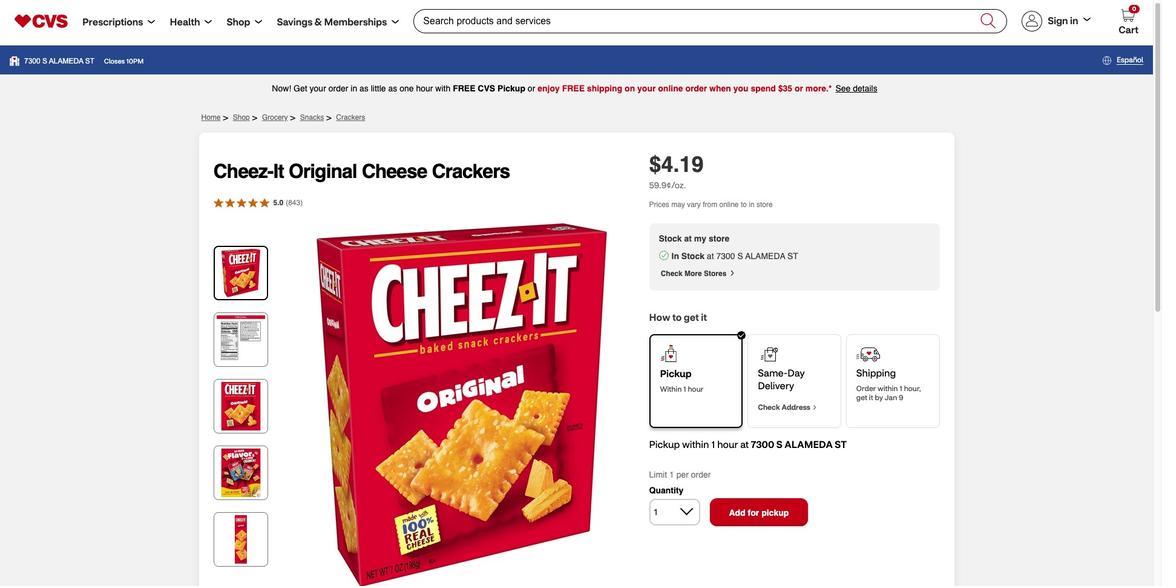 Task type: describe. For each thing, give the bounding box(es) containing it.
prices
[[649, 200, 670, 209]]

$4.19
[[649, 152, 704, 177]]

order for per
[[691, 470, 711, 480]]

cheez-
[[213, 160, 273, 183]]

how
[[649, 311, 671, 323]]

enjoy
[[538, 84, 560, 93]]

1 your from the left
[[310, 84, 326, 93]]

stores
[[704, 269, 727, 278]]

shipping
[[587, 84, 623, 93]]

stock at my store
[[659, 234, 730, 243]]

cheez-it original cheese crackers, thumbnail image 5 of 6 image
[[216, 515, 265, 564]]

5.0 ( 843 )
[[273, 199, 303, 207]]

details
[[853, 84, 878, 93]]

home > shop > grocery > snacks > crackers
[[201, 113, 365, 122]]

cvs
[[478, 84, 495, 93]]

order left when
[[686, 84, 707, 93]]

2 horizontal spatial st
[[835, 438, 847, 450]]

original
[[289, 160, 357, 183]]

cheez-it original cheese crackers
[[213, 160, 510, 183]]

same-
[[758, 366, 788, 379]]

you
[[734, 84, 749, 93]]

hour for pickup within 1 hour
[[688, 384, 704, 394]]

shipping order within 1 hour, get it by jan 9
[[857, 366, 921, 402]]

snacks link
[[300, 113, 324, 122]]

closes
[[104, 57, 125, 65]]

jan
[[885, 393, 898, 402]]

home link
[[201, 113, 221, 122]]

español
[[1117, 55, 1144, 64]]

1 vertical spatial in
[[749, 200, 755, 209]]

shop
[[233, 113, 250, 122]]

2 your from the left
[[638, 84, 656, 93]]

1 vertical spatial stock
[[682, 251, 705, 261]]

may
[[672, 200, 685, 209]]

)
[[300, 199, 303, 207]]

closes 10pm
[[104, 57, 144, 65]]

9
[[899, 393, 904, 402]]

2 as from the left
[[388, 84, 397, 93]]

3 > from the left
[[290, 113, 295, 122]]

see details link
[[832, 82, 881, 94]]

cheez-it original cheese crackers, thumbnail image 3 of 6 image
[[216, 382, 265, 430]]

pickup for pickup within 1 hour
[[660, 367, 692, 380]]

$35
[[778, 84, 793, 93]]

1 vertical spatial online
[[720, 200, 739, 209]]

2 free from the left
[[562, 84, 585, 93]]

1 vertical spatial alameda
[[746, 251, 786, 261]]

pickup for pickup within 1 hour at 7300 s alameda st
[[649, 438, 680, 450]]

more
[[685, 269, 702, 278]]

1 or from the left
[[528, 84, 535, 93]]

7300 s alameda st
[[24, 57, 94, 65]]

in stock at 7300 s alameda st element
[[659, 251, 930, 262]]

check for check
[[758, 403, 782, 412]]

main navigation
[[68, 14, 399, 29]]

0 horizontal spatial at
[[685, 234, 692, 243]]

same-day delivery
[[758, 366, 805, 392]]

grocery link
[[262, 113, 288, 122]]

for
[[748, 508, 759, 518]]

0 vertical spatial pickup
[[498, 84, 526, 93]]

10pm
[[126, 57, 144, 65]]

order for your
[[329, 84, 348, 93]]

vary
[[687, 200, 701, 209]]

1 vertical spatial store
[[709, 234, 730, 243]]

1 horizontal spatial store
[[757, 200, 773, 209]]

limit
[[649, 470, 667, 480]]

0 vertical spatial stock
[[659, 234, 682, 243]]

now! get your order in as little as one hour with free cvs pickup or enjoy free shipping on your online order when you spend $35 or more.* see details
[[272, 84, 878, 93]]

2 vertical spatial alameda
[[785, 438, 833, 450]]

español link
[[1103, 54, 1144, 66]]

within
[[660, 384, 682, 394]]

limit 1 per order
[[649, 470, 711, 480]]

0 horizontal spatial get
[[684, 311, 699, 323]]

pickup within 1 hour at 7300 s alameda st
[[649, 438, 847, 450]]

check more stores button
[[659, 269, 738, 279]]

prices may vary from online to in store
[[649, 200, 773, 209]]

snacks
[[300, 113, 324, 122]]

1 as from the left
[[360, 84, 369, 93]]

get inside shipping order within 1 hour, get it by jan 9
[[857, 393, 868, 402]]

order
[[857, 384, 876, 393]]

clicking on the image opens a new modal with 6 larger images of cheez-it original cheese crackers. some images may not have descriptive text. 1 out of 6. image
[[280, 223, 643, 586]]

by
[[875, 393, 883, 402]]

when
[[710, 84, 731, 93]]

0 vertical spatial to
[[741, 200, 747, 209]]

see
[[836, 84, 851, 93]]

1 horizontal spatial s
[[738, 251, 743, 261]]

1 vertical spatial to
[[673, 311, 682, 323]]

little
[[371, 84, 386, 93]]



Task type: vqa. For each thing, say whether or not it's contained in the screenshot.
leftmost within
yes



Task type: locate. For each thing, give the bounding box(es) containing it.
spend
[[751, 84, 776, 93]]

1 horizontal spatial hour
[[688, 384, 704, 394]]

1 vertical spatial hour
[[688, 384, 704, 394]]

shop link
[[233, 113, 250, 122]]

crackers link
[[336, 113, 365, 122]]

my
[[694, 234, 707, 243]]

pickup up limit
[[649, 438, 680, 450]]

on
[[625, 84, 635, 93]]

free right enjoy
[[562, 84, 585, 93]]

2 horizontal spatial 7300
[[751, 438, 775, 450]]

0 vertical spatial hour
[[416, 84, 433, 93]]

2 vertical spatial st
[[835, 438, 847, 450]]

1 horizontal spatial free
[[562, 84, 585, 93]]

1 horizontal spatial or
[[795, 84, 803, 93]]

store right my
[[709, 234, 730, 243]]

1 horizontal spatial 7300
[[717, 251, 735, 261]]

59.9¢perounce. element
[[649, 179, 686, 191]]

in
[[351, 84, 357, 93], [749, 200, 755, 209]]

0 vertical spatial in
[[351, 84, 357, 93]]

1 vertical spatial 7300
[[717, 251, 735, 261]]

add for pickup
[[729, 508, 789, 518]]

with
[[436, 84, 451, 93]]

0 horizontal spatial 7300
[[24, 57, 40, 65]]

1 free from the left
[[453, 84, 476, 93]]

stock up more
[[682, 251, 705, 261]]

(
[[286, 199, 288, 207]]

order up "crackers" "link"
[[329, 84, 348, 93]]

1 horizontal spatial as
[[388, 84, 397, 93]]

hour inside pickup within 1 hour
[[688, 384, 704, 394]]

or left enjoy
[[528, 84, 535, 93]]

per
[[677, 470, 689, 480]]

as left little
[[360, 84, 369, 93]]

2 horizontal spatial s
[[777, 438, 783, 450]]

st inside button
[[85, 57, 94, 65]]

1 vertical spatial crackers
[[432, 160, 510, 183]]

add for pickup button
[[710, 498, 809, 526]]

0 vertical spatial it
[[701, 311, 707, 323]]

0 horizontal spatial st
[[85, 57, 94, 65]]

it
[[701, 311, 707, 323], [869, 393, 874, 402]]

1 vertical spatial it
[[869, 393, 874, 402]]

quantity
[[649, 486, 684, 495]]

0 vertical spatial get
[[684, 311, 699, 323]]

online right on
[[658, 84, 683, 93]]

1 vertical spatial check
[[758, 403, 782, 412]]

0 horizontal spatial free
[[453, 84, 476, 93]]

cheese
[[362, 160, 427, 183]]

it left by
[[869, 393, 874, 402]]

alameda inside button
[[49, 57, 83, 65]]

check more stores
[[661, 269, 727, 278]]

4 > from the left
[[326, 113, 331, 122]]

0 horizontal spatial as
[[360, 84, 369, 93]]

as left 'one'
[[388, 84, 397, 93]]

0 horizontal spatial crackers
[[336, 113, 365, 122]]

to right how
[[673, 311, 682, 323]]

1 vertical spatial get
[[857, 393, 868, 402]]

online right from
[[720, 200, 739, 209]]

> right shop link
[[252, 113, 257, 122]]

check down delivery
[[758, 403, 782, 412]]

hour,
[[904, 384, 921, 393]]

1 horizontal spatial to
[[741, 200, 747, 209]]

s
[[42, 57, 47, 65], [738, 251, 743, 261], [777, 438, 783, 450]]

get left by
[[857, 393, 868, 402]]

cheez-it original cheese crackers, thumbnail image 2 of 6 image
[[216, 315, 265, 364]]

to right from
[[741, 200, 747, 209]]

7300 inside button
[[24, 57, 40, 65]]

within
[[878, 384, 898, 393], [682, 438, 709, 450]]

s inside button
[[42, 57, 47, 65]]

it
[[273, 160, 284, 183]]

> right the home link
[[223, 113, 228, 122]]

shipping
[[857, 366, 896, 379]]

0 vertical spatial 7300
[[24, 57, 40, 65]]

5.0
[[273, 199, 283, 207]]

crackers inside home > shop > grocery > snacks > crackers
[[336, 113, 365, 122]]

0 horizontal spatial or
[[528, 84, 535, 93]]

0 horizontal spatial it
[[701, 311, 707, 323]]

hour for pickup within 1 hour at 7300 s alameda st
[[718, 438, 738, 450]]

online
[[658, 84, 683, 93], [720, 200, 739, 209]]

cheez-it original cheese crackers, thumbnail image 1 of 6 image
[[216, 249, 265, 297]]

within up per in the bottom right of the page
[[682, 438, 709, 450]]

Search CVS search field
[[414, 9, 1008, 33]]

delivery
[[758, 379, 795, 392]]

1 vertical spatial at
[[707, 251, 714, 261]]

1 horizontal spatial st
[[788, 251, 799, 261]]

get
[[294, 84, 307, 93]]

in left little
[[351, 84, 357, 93]]

check inside button
[[661, 269, 683, 278]]

1 horizontal spatial your
[[638, 84, 656, 93]]

0 vertical spatial online
[[658, 84, 683, 93]]

check
[[661, 269, 683, 278], [758, 403, 782, 412]]

2 vertical spatial at
[[741, 438, 749, 450]]

0 vertical spatial st
[[85, 57, 94, 65]]

1 horizontal spatial within
[[878, 384, 898, 393]]

0 horizontal spatial to
[[673, 311, 682, 323]]

1 horizontal spatial get
[[857, 393, 868, 402]]

2 horizontal spatial hour
[[718, 438, 738, 450]]

order right per in the bottom right of the page
[[691, 470, 711, 480]]

within inside shipping order within 1 hour, get it by jan 9
[[878, 384, 898, 393]]

add
[[729, 508, 746, 518]]

2 vertical spatial pickup
[[649, 438, 680, 450]]

0 horizontal spatial online
[[658, 84, 683, 93]]

$4.19 59.9¢/oz.
[[649, 152, 704, 191]]

cheez-it original cheese crackers, thumbnail image 4 of 6 image
[[216, 449, 265, 497]]

grocery
[[262, 113, 288, 122]]

0 vertical spatial check
[[661, 269, 683, 278]]

0 vertical spatial alameda
[[49, 57, 83, 65]]

0 horizontal spatial in
[[351, 84, 357, 93]]

1 vertical spatial st
[[788, 251, 799, 261]]

store right from
[[757, 200, 773, 209]]

1 horizontal spatial it
[[869, 393, 874, 402]]

59.9¢/oz.
[[649, 179, 686, 191]]

more.*
[[806, 84, 832, 93]]

1
[[900, 384, 903, 393], [684, 384, 686, 394], [712, 438, 715, 450], [670, 470, 674, 480]]

day
[[788, 366, 805, 379]]

price $4.19. element
[[649, 152, 704, 177]]

order
[[329, 84, 348, 93], [686, 84, 707, 93], [691, 470, 711, 480]]

it inside shipping order within 1 hour, get it by jan 9
[[869, 393, 874, 402]]

1 horizontal spatial crackers
[[432, 160, 510, 183]]

address
[[782, 403, 811, 412]]

1 vertical spatial s
[[738, 251, 743, 261]]

in stock at 7300 s alameda st
[[672, 251, 799, 261]]

0 horizontal spatial check
[[661, 269, 683, 278]]

> right the grocery link
[[290, 113, 295, 122]]

within left 9
[[878, 384, 898, 393]]

1 horizontal spatial online
[[720, 200, 739, 209]]

0 vertical spatial at
[[685, 234, 692, 243]]

alameda
[[49, 57, 83, 65], [746, 251, 786, 261], [785, 438, 833, 450]]

in
[[672, 251, 679, 261]]

2 or from the left
[[795, 84, 803, 93]]

free
[[453, 84, 476, 93], [562, 84, 585, 93]]

0 horizontal spatial your
[[310, 84, 326, 93]]

home
[[201, 113, 221, 122]]

hour
[[416, 84, 433, 93], [688, 384, 704, 394], [718, 438, 738, 450]]

at
[[685, 234, 692, 243], [707, 251, 714, 261], [741, 438, 749, 450]]

it down check more stores button
[[701, 311, 707, 323]]

pickup right cvs
[[498, 84, 526, 93]]

2 horizontal spatial at
[[741, 438, 749, 450]]

0 horizontal spatial within
[[682, 438, 709, 450]]

in right from
[[749, 200, 755, 209]]

0 horizontal spatial hour
[[416, 84, 433, 93]]

your right get
[[310, 84, 326, 93]]

how to get it
[[649, 311, 707, 323]]

843
[[288, 199, 300, 207]]

> right snacks
[[326, 113, 331, 122]]

get right how
[[684, 311, 699, 323]]

pickup
[[762, 508, 789, 518]]

0 vertical spatial store
[[757, 200, 773, 209]]

cart
[[1119, 23, 1139, 35]]

0 vertical spatial s
[[42, 57, 47, 65]]

now!
[[272, 84, 291, 93]]

0 vertical spatial crackers
[[336, 113, 365, 122]]

7300
[[24, 57, 40, 65], [717, 251, 735, 261], [751, 438, 775, 450]]

1 inside shipping order within 1 hour, get it by jan 9
[[900, 384, 903, 393]]

0 horizontal spatial s
[[42, 57, 47, 65]]

as
[[360, 84, 369, 93], [388, 84, 397, 93]]

0 vertical spatial within
[[878, 384, 898, 393]]

pickup up within
[[660, 367, 692, 380]]

1 > from the left
[[223, 113, 228, 122]]

check down in
[[661, 269, 683, 278]]

1 inside pickup within 1 hour
[[684, 384, 686, 394]]

1 horizontal spatial check
[[758, 403, 782, 412]]

0 horizontal spatial store
[[709, 234, 730, 243]]

your right on
[[638, 84, 656, 93]]

7300 s alameda st button
[[15, 56, 94, 67]]

or right $35
[[795, 84, 803, 93]]

2 vertical spatial 7300
[[751, 438, 775, 450]]

pickup within 1 hour
[[660, 367, 704, 394]]

1 vertical spatial within
[[682, 438, 709, 450]]

your
[[310, 84, 326, 93], [638, 84, 656, 93]]

check for check more stores
[[661, 269, 683, 278]]

from
[[703, 200, 718, 209]]

to
[[741, 200, 747, 209], [673, 311, 682, 323]]

pickup inside pickup within 1 hour
[[660, 367, 692, 380]]

>
[[223, 113, 228, 122], [252, 113, 257, 122], [290, 113, 295, 122], [326, 113, 331, 122]]

0
[[1133, 5, 1137, 13]]

stock up in
[[659, 234, 682, 243]]

2 vertical spatial hour
[[718, 438, 738, 450]]

one
[[400, 84, 414, 93]]

1 horizontal spatial at
[[707, 251, 714, 261]]

2 > from the left
[[252, 113, 257, 122]]

st
[[85, 57, 94, 65], [788, 251, 799, 261], [835, 438, 847, 450]]

crackers
[[336, 113, 365, 122], [432, 160, 510, 183]]

pickup
[[498, 84, 526, 93], [660, 367, 692, 380], [649, 438, 680, 450]]

get
[[684, 311, 699, 323], [857, 393, 868, 402]]

free right with
[[453, 84, 476, 93]]

or
[[528, 84, 535, 93], [795, 84, 803, 93]]

1 vertical spatial pickup
[[660, 367, 692, 380]]

2 vertical spatial s
[[777, 438, 783, 450]]

store
[[757, 200, 773, 209], [709, 234, 730, 243]]

1 horizontal spatial in
[[749, 200, 755, 209]]



